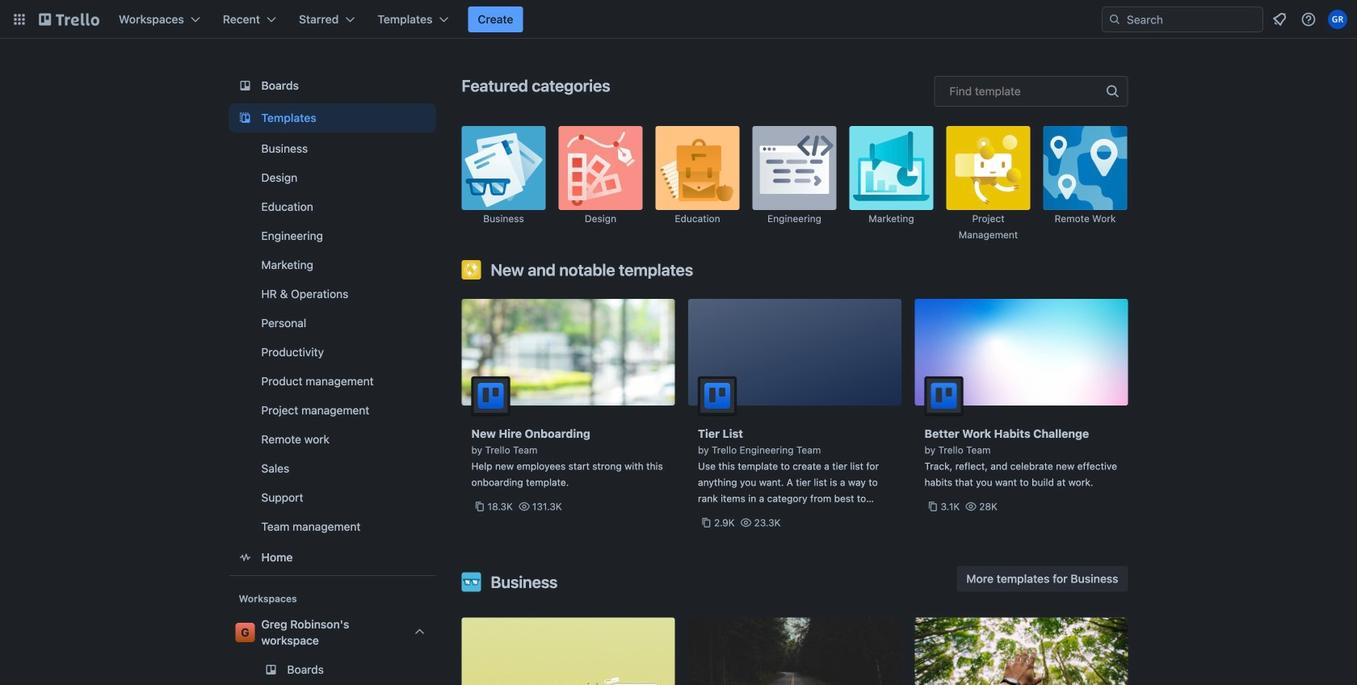 Task type: locate. For each thing, give the bounding box(es) containing it.
search image
[[1108, 13, 1121, 26]]

business icon image
[[462, 126, 546, 210], [462, 572, 481, 592]]

1 horizontal spatial trello team image
[[925, 376, 963, 415]]

trello team image
[[471, 376, 510, 415], [925, 376, 963, 415]]

primary element
[[0, 0, 1357, 39]]

0 vertical spatial business icon image
[[462, 126, 546, 210]]

greg robinson (gregrobinson96) image
[[1328, 10, 1348, 29]]

0 notifications image
[[1270, 10, 1289, 29]]

1 vertical spatial business icon image
[[462, 572, 481, 592]]

2 trello team image from the left
[[925, 376, 963, 415]]

engineering icon image
[[753, 126, 837, 210]]

template board image
[[236, 108, 255, 128]]

None field
[[934, 76, 1128, 107]]

0 horizontal spatial trello team image
[[471, 376, 510, 415]]

1 business icon image from the top
[[462, 126, 546, 210]]

home image
[[236, 548, 255, 567]]



Task type: vqa. For each thing, say whether or not it's contained in the screenshot.
the Business Icon
yes



Task type: describe. For each thing, give the bounding box(es) containing it.
remote work icon image
[[1043, 126, 1127, 210]]

marketing icon image
[[850, 126, 934, 210]]

open information menu image
[[1301, 11, 1317, 27]]

1 trello team image from the left
[[471, 376, 510, 415]]

back to home image
[[39, 6, 99, 32]]

Search field
[[1121, 8, 1263, 31]]

2 business icon image from the top
[[462, 572, 481, 592]]

board image
[[236, 76, 255, 95]]

project management icon image
[[946, 126, 1030, 210]]

design icon image
[[559, 126, 643, 210]]

education icon image
[[656, 126, 740, 210]]

trello engineering team image
[[698, 376, 737, 415]]



